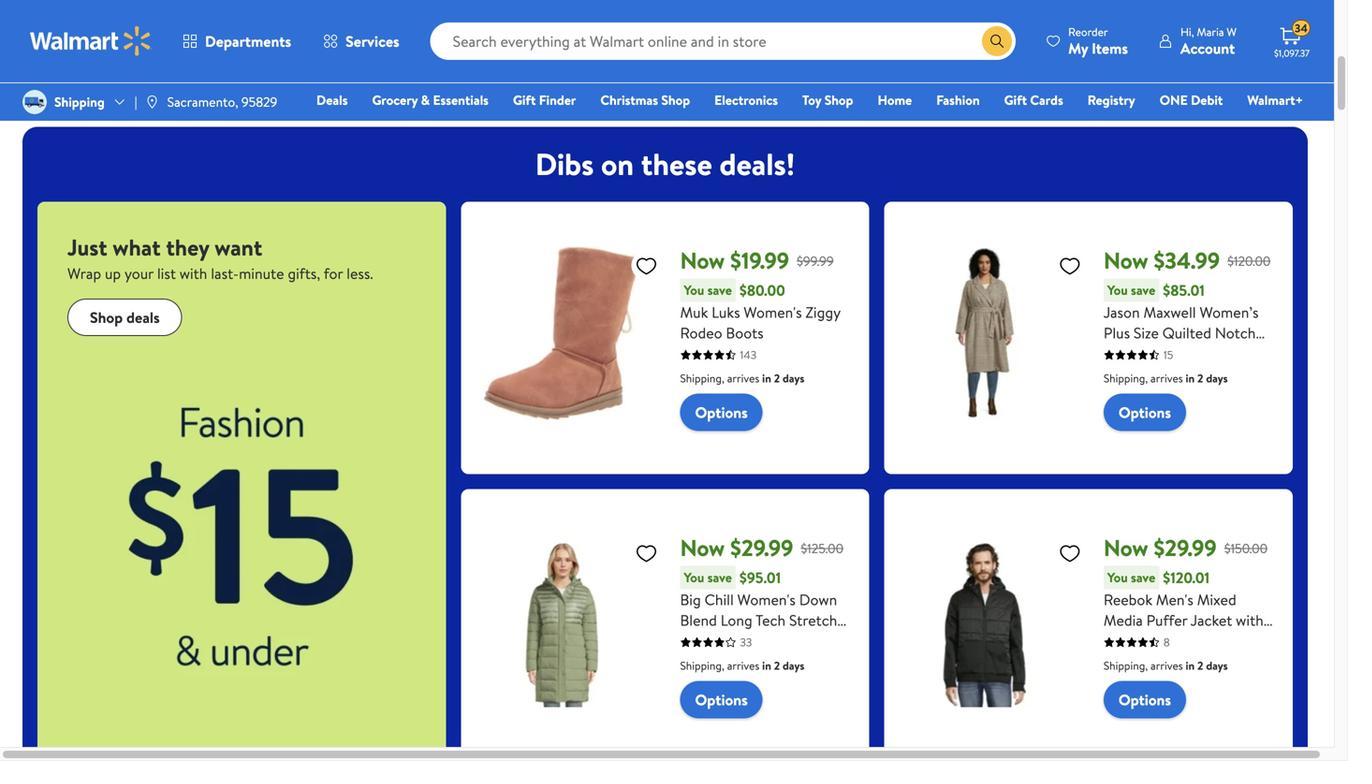 Task type: locate. For each thing, give the bounding box(es) containing it.
options link
[[680, 394, 763, 431], [1104, 394, 1186, 431], [680, 681, 763, 719], [1104, 681, 1186, 719]]

for
[[795, 63, 812, 82], [324, 263, 343, 284]]

Search search field
[[430, 22, 1016, 60]]

maria
[[1197, 24, 1224, 40]]

arrives down 33
[[727, 658, 760, 674]]

options link down 33
[[680, 681, 763, 719]]

in for now $34.99 $120.00
[[1186, 370, 1195, 386]]

arrives down 8
[[1151, 658, 1183, 674]]

days for now $29.99 $125.00
[[783, 658, 805, 674]]

it
[[210, 63, 218, 82]]

you up big
[[684, 568, 704, 587]]

1x-
[[1229, 343, 1248, 364]]

2 down 2x
[[1198, 658, 1204, 674]]

arrives down the 143
[[727, 370, 760, 386]]

minute
[[239, 263, 284, 284]]

media
[[1104, 610, 1143, 631]]

you for now $19.99 $99.99
[[684, 281, 704, 299]]

jacket right puffer
[[1191, 610, 1233, 631]]

hood,
[[1104, 631, 1143, 651]]

deals
[[107, 63, 135, 82], [126, 307, 160, 328]]

& right $15
[[422, 63, 431, 82]]

jason
[[1104, 302, 1140, 323]]

pajamas & slippers image
[[850, 0, 918, 59]]

 image left shipping
[[22, 90, 47, 114]]

with inside you save $95.01 big chill women's down blend long tech stretch jacket with hood
[[726, 631, 753, 651]]

women's image
[[963, 0, 1030, 59]]

2 for now $19.99 $99.99
[[774, 370, 780, 386]]

shipping, for now $29.99 $125.00
[[680, 658, 725, 674]]

options down the 143
[[695, 402, 748, 423]]

$29.99 for $19.99
[[730, 532, 793, 564]]

now for now $29.99 $125.00
[[680, 532, 725, 564]]

gift for gift cards
[[1004, 91, 1027, 109]]

1 horizontal spatial jacket
[[1191, 610, 1233, 631]]

jacket down big
[[680, 631, 722, 651]]

0 horizontal spatial gift
[[513, 91, 536, 109]]

departments button
[[167, 19, 307, 64]]

0 horizontal spatial all
[[91, 63, 103, 82]]

you save $120.01 reebok men's mixed media puffer jacket with hood, sizes m-2x
[[1104, 567, 1264, 651]]

save inside you save $120.01 reebok men's mixed media puffer jacket with hood, sizes m-2x
[[1131, 568, 1156, 587]]

by
[[221, 63, 234, 82]]

days down hood
[[783, 658, 805, 674]]

shipping, arrives in 2 days down 33
[[680, 658, 805, 674]]

men's down the account
[[1205, 63, 1237, 82]]

2 under from the left
[[434, 63, 467, 82]]

all inside outerwear for all
[[765, 76, 778, 95]]

options link down 8
[[1104, 681, 1186, 719]]

deals down your
[[126, 307, 160, 328]]

women's down the search icon
[[971, 63, 1022, 82]]

shipping, down rodeo
[[680, 370, 725, 386]]

2 horizontal spatial with
[[1236, 610, 1264, 631]]

0 horizontal spatial sizes
[[1147, 631, 1178, 651]]

save inside the you save $85.01 jason maxwell women's plus size quilted notch collar jacket, sizes 1x-3x
[[1131, 281, 1156, 299]]

one debit link
[[1151, 90, 1232, 110]]

$85.01
[[1163, 280, 1205, 301]]

under
[[322, 63, 355, 82], [434, 63, 467, 82]]

in down boots at right
[[762, 370, 771, 386]]

1 horizontal spatial with
[[726, 631, 753, 651]]

size
[[1134, 323, 1159, 343]]

one
[[1160, 91, 1188, 109]]

2 down hood
[[774, 658, 780, 674]]

add to favorites list, jason maxwell women's plus size quilted notch collar jacket, sizes 1x-3x image
[[1059, 254, 1081, 278]]

options for now $29.99 $150.00
[[1119, 690, 1171, 710]]

1 horizontal spatial for
[[795, 63, 812, 82]]

options link down 15
[[1104, 394, 1186, 431]]

shipping, down blend
[[680, 658, 725, 674]]

0 horizontal spatial under
[[322, 63, 355, 82]]

$10 & under link
[[273, 0, 371, 83]]

women's down $80.00
[[744, 302, 802, 323]]

1 horizontal spatial sizes
[[1194, 343, 1226, 364]]

you
[[684, 281, 704, 299], [1108, 281, 1128, 299], [684, 568, 704, 587], [1108, 568, 1128, 587]]

grocery
[[372, 91, 418, 109]]

christmas inside "link"
[[181, 76, 238, 95]]

walmart image
[[30, 26, 152, 56]]

$15 & under
[[401, 63, 467, 82]]

2 for now $29.99 $150.00
[[1198, 658, 1204, 674]]

with left hood
[[726, 631, 753, 651]]

with inside just what they want wrap up your list with last-minute gifts, for less.
[[180, 263, 207, 284]]

sizes left m-
[[1147, 631, 1178, 651]]

&
[[311, 63, 319, 82], [422, 63, 431, 82], [678, 63, 687, 82], [904, 63, 912, 82], [421, 91, 430, 109]]

& right '$10'
[[311, 63, 319, 82]]

0 horizontal spatial $29.99
[[730, 532, 793, 564]]

 image for shipping
[[22, 90, 47, 114]]

1 horizontal spatial christmas
[[600, 91, 658, 109]]

walmart+
[[1248, 91, 1303, 109]]

wrap
[[67, 263, 101, 284]]

these
[[641, 143, 712, 185]]

sizes inside the you save $85.01 jason maxwell women's plus size quilted notch collar jacket, sizes 1x-3x
[[1194, 343, 1226, 364]]

& for jewelry
[[678, 63, 687, 82]]

save up reebok
[[1131, 568, 1156, 587]]

days down 2x
[[1206, 658, 1228, 674]]

0 vertical spatial men's
[[1205, 63, 1237, 82]]

shop all deals link
[[49, 0, 146, 83]]

with right 2x
[[1236, 610, 1264, 631]]

1 gift from the left
[[513, 91, 536, 109]]

shipping
[[54, 93, 105, 111]]

now $29.99 $150.00
[[1104, 532, 1268, 564]]

arrives for now $29.99 $150.00
[[1151, 658, 1183, 674]]

shop right the toy
[[825, 91, 853, 109]]

$15
[[401, 63, 419, 82]]

in down the jacket,
[[1186, 370, 1195, 386]]

$19.99
[[730, 245, 789, 276]]

34
[[1295, 20, 1308, 36]]

$99.99
[[797, 252, 834, 270]]

shipping, arrives in 2 days for now $19.99 $99.99
[[680, 370, 805, 386]]

now up big
[[680, 532, 725, 564]]

& inside pajamas & slippers
[[904, 63, 912, 82]]

you for now $29.99 $150.00
[[1108, 568, 1128, 587]]

0 horizontal spatial jacket
[[680, 631, 722, 651]]

1 horizontal spatial  image
[[145, 95, 160, 110]]

you inside the you save $85.01 jason maxwell women's plus size quilted notch collar jacket, sizes 1x-3x
[[1108, 281, 1128, 299]]

arrives for now $34.99 $120.00
[[1151, 370, 1183, 386]]

& down $15 & under
[[421, 91, 430, 109]]

1 horizontal spatial $29.99
[[1154, 532, 1217, 564]]

now $19.99 $99.99
[[680, 245, 834, 276]]

options down 8
[[1119, 690, 1171, 710]]

stocking
[[522, 63, 571, 82]]

for inside just what they want wrap up your list with last-minute gifts, for less.
[[324, 263, 343, 284]]

jacket,
[[1145, 343, 1191, 364]]

1 vertical spatial deals
[[126, 307, 160, 328]]

you inside you save $80.00 muk luks women's ziggy rodeo boots
[[684, 281, 704, 299]]

gift for gift finder
[[513, 91, 536, 109]]

women's inside you save $80.00 muk luks women's ziggy rodeo boots
[[744, 302, 802, 323]]

sizes
[[1194, 343, 1226, 364], [1147, 631, 1178, 651]]

save inside you save $80.00 muk luks women's ziggy rodeo boots
[[708, 281, 732, 299]]

arrives down 15
[[1151, 370, 1183, 386]]

shipping, arrives in 2 days down the 143
[[680, 370, 805, 386]]

shipping, for now $19.99 $99.99
[[680, 370, 725, 386]]

pajamas
[[855, 63, 901, 82]]

for left less.
[[324, 263, 343, 284]]

w
[[1227, 24, 1237, 40]]

jewelry & watches link
[[610, 0, 708, 96]]

you inside you save $120.01 reebok men's mixed media puffer jacket with hood, sizes m-2x
[[1108, 568, 1128, 587]]

with right list
[[180, 263, 207, 284]]

options link down the 143
[[680, 394, 763, 431]]

options down 15
[[1119, 402, 1171, 423]]

|
[[135, 93, 137, 111]]

toy shop
[[802, 91, 853, 109]]

days for now $29.99 $150.00
[[1206, 658, 1228, 674]]

arrives for now $19.99 $99.99
[[727, 370, 760, 386]]

2
[[774, 370, 780, 386], [1198, 370, 1204, 386], [774, 658, 780, 674], [1198, 658, 1204, 674]]

1 $29.99 from the left
[[730, 532, 793, 564]]

women's down $95.01
[[738, 590, 796, 610]]

you inside you save $95.01 big chill women's down blend long tech stretch jacket with hood
[[684, 568, 704, 587]]

women's down items
[[1070, 63, 1121, 82]]

what
[[113, 232, 161, 263]]

$10 & under
[[289, 63, 355, 82]]

save up luks
[[708, 281, 732, 299]]

days for now $34.99 $120.00
[[1206, 370, 1228, 386]]

jewelry & watches image
[[625, 0, 693, 59]]

in down m-
[[1186, 658, 1195, 674]]

puffer
[[1147, 610, 1188, 631]]

days down you save $80.00 muk luks women's ziggy rodeo boots in the right top of the page
[[783, 370, 805, 386]]

kids' image
[[1300, 0, 1348, 59]]

0 vertical spatial sizes
[[1194, 343, 1226, 364]]

women's plus image
[[1075, 0, 1142, 59]]

shop down the jewelry on the top of the page
[[661, 91, 690, 109]]

shop all deals image
[[64, 0, 131, 59]]

days down notch
[[1206, 370, 1228, 386]]

$29.99 up $120.01
[[1154, 532, 1217, 564]]

collar
[[1104, 343, 1142, 364]]

gift
[[513, 91, 536, 109], [1004, 91, 1027, 109]]

0 horizontal spatial with
[[180, 263, 207, 284]]

big
[[680, 590, 701, 610]]

1 vertical spatial for
[[324, 263, 343, 284]]

blend
[[680, 610, 717, 631]]

now $34.99 $120.00
[[1104, 245, 1271, 276]]

sizes left 1x-
[[1194, 343, 1226, 364]]

1 vertical spatial men's
[[1156, 590, 1194, 610]]

deals up | on the top of page
[[107, 63, 135, 82]]

under for $15 & under
[[434, 63, 467, 82]]

gift finder
[[513, 91, 576, 109]]

you up muk
[[684, 281, 704, 299]]

want
[[215, 232, 262, 263]]

days
[[783, 370, 805, 386], [1206, 370, 1228, 386], [783, 658, 805, 674], [1206, 658, 1228, 674]]

they
[[166, 232, 209, 263]]

jacket inside you save $95.01 big chill women's down blend long tech stretch jacket with hood
[[680, 631, 722, 651]]

shipping, down collar
[[1104, 370, 1148, 386]]

in for now $19.99 $99.99
[[762, 370, 771, 386]]

stuffers
[[525, 76, 569, 95]]

gifts,
[[288, 263, 320, 284]]

& right pajamas
[[904, 63, 912, 82]]

gift left cards
[[1004, 91, 1027, 109]]

in
[[762, 370, 771, 386], [1186, 370, 1195, 386], [762, 658, 771, 674], [1186, 658, 1195, 674]]

now up reebok
[[1104, 532, 1148, 564]]

save up "chill"
[[708, 568, 732, 587]]

1 horizontal spatial men's
[[1205, 63, 1237, 82]]

get it by christmas image
[[176, 0, 243, 59]]

$29.99
[[730, 532, 793, 564], [1154, 532, 1217, 564]]

walmart+ link
[[1239, 90, 1312, 110]]

1 vertical spatial sizes
[[1147, 631, 1178, 651]]

0 vertical spatial deals
[[107, 63, 135, 82]]

options for now $34.99 $120.00
[[1119, 402, 1171, 423]]

 image
[[22, 90, 47, 114], [145, 95, 160, 110]]

christmas
[[181, 76, 238, 95], [600, 91, 658, 109]]

in down hood
[[762, 658, 771, 674]]

1 under from the left
[[322, 63, 355, 82]]

0 horizontal spatial  image
[[22, 90, 47, 114]]

get it by christmas link
[[161, 0, 258, 96]]

toy
[[802, 91, 821, 109]]

$10
[[289, 63, 307, 82]]

jacket inside you save $120.01 reebok men's mixed media puffer jacket with hood, sizes m-2x
[[1191, 610, 1233, 631]]

2 down you save $80.00 muk luks women's ziggy rodeo boots in the right top of the page
[[774, 370, 780, 386]]

shop inside button
[[90, 307, 123, 328]]

1 horizontal spatial gift
[[1004, 91, 1027, 109]]

 image right | on the top of page
[[145, 95, 160, 110]]

save inside you save $95.01 big chill women's down blend long tech stretch jacket with hood
[[708, 568, 732, 587]]

$29.99 up $95.01
[[730, 532, 793, 564]]

you up reebok
[[1108, 568, 1128, 587]]

grocery & essentials
[[372, 91, 489, 109]]

gift left finder
[[513, 91, 536, 109]]

deals inside button
[[126, 307, 160, 328]]

0 horizontal spatial for
[[324, 263, 343, 284]]

mixed
[[1197, 590, 1237, 610]]

outerwear
[[731, 63, 792, 82]]

shipping, arrives in 2 days down 8
[[1104, 658, 1228, 674]]

shop down up
[[90, 307, 123, 328]]

gift finder link
[[505, 90, 585, 110]]

women's plus link
[[1060, 0, 1157, 83]]

with
[[180, 263, 207, 284], [1236, 610, 1264, 631], [726, 631, 753, 651]]

shipping, arrives in 2 days down 15
[[1104, 370, 1228, 386]]

shipping, arrives in 2 days for now $34.99 $120.00
[[1104, 370, 1228, 386]]

1 horizontal spatial all
[[765, 76, 778, 95]]

list
[[157, 263, 176, 284]]

2 down quilted
[[1198, 370, 1204, 386]]

you up jason
[[1108, 281, 1128, 299]]

essentials
[[433, 91, 489, 109]]

save
[[708, 281, 732, 299], [1131, 281, 1156, 299], [708, 568, 732, 587], [1131, 568, 1156, 587]]

for up the toy
[[795, 63, 812, 82]]

now up muk
[[680, 245, 725, 276]]

0 horizontal spatial men's
[[1156, 590, 1194, 610]]

2 gift from the left
[[1004, 91, 1027, 109]]

options down 33
[[695, 690, 748, 710]]

& right the jewelry on the top of the page
[[678, 63, 687, 82]]

shipping, down the 'hood,'
[[1104, 658, 1148, 674]]

2 $29.99 from the left
[[1154, 532, 1217, 564]]

stocking stuffers link
[[498, 0, 596, 96]]

& inside "jewelry & watches"
[[678, 63, 687, 82]]

hi,
[[1181, 24, 1194, 40]]

now $29.99 $125.00
[[680, 532, 844, 564]]

options
[[695, 402, 748, 423], [1119, 402, 1171, 423], [695, 690, 748, 710], [1119, 690, 1171, 710]]

options link for now $19.99 $99.99
[[680, 394, 763, 431]]

now
[[680, 245, 725, 276], [1104, 245, 1148, 276], [680, 532, 725, 564], [1104, 532, 1148, 564]]

under up essentials
[[434, 63, 467, 82]]

under up deals
[[322, 63, 355, 82]]

jewelry
[[632, 63, 675, 82]]

& for pajamas
[[904, 63, 912, 82]]

save up jason
[[1131, 281, 1156, 299]]

2 for now $29.99 $125.00
[[774, 658, 780, 674]]

men's down $120.01
[[1156, 590, 1194, 610]]

save for now $29.99 $150.00
[[1131, 568, 1156, 587]]

now up jason
[[1104, 245, 1148, 276]]

1 horizontal spatial under
[[434, 63, 467, 82]]

0 horizontal spatial christmas
[[181, 76, 238, 95]]

0 vertical spatial for
[[795, 63, 812, 82]]



Task type: describe. For each thing, give the bounding box(es) containing it.
reorder
[[1068, 24, 1108, 40]]

jewelry & watches
[[632, 63, 687, 95]]

home
[[878, 91, 912, 109]]

maxwell
[[1144, 302, 1196, 323]]

shipping, for now $34.99 $120.00
[[1104, 370, 1148, 386]]

plus
[[1124, 63, 1147, 82]]

add to favorites list, muk luks women's ziggy rodeo boots image
[[635, 254, 658, 278]]

search icon image
[[990, 34, 1005, 49]]

long
[[721, 610, 753, 631]]

fashion
[[936, 91, 980, 109]]

add to favorites list, reebok men's mixed media puffer jacket with hood, sizes m-2x image
[[1059, 542, 1081, 565]]

men's inside you save $120.01 reebok men's mixed media puffer jacket with hood, sizes m-2x
[[1156, 590, 1194, 610]]

now for now $19.99 $99.99
[[680, 245, 725, 276]]

you for now $34.99 $120.00
[[1108, 281, 1128, 299]]

now for now $34.99 $120.00
[[1104, 245, 1148, 276]]

$29.99 for $34.99
[[1154, 532, 1217, 564]]

options link for now $34.99 $120.00
[[1104, 394, 1186, 431]]

$1,097.37
[[1274, 47, 1310, 59]]

slippers
[[862, 76, 905, 95]]

days for now $19.99 $99.99
[[783, 370, 805, 386]]

you save $80.00 muk luks women's ziggy rodeo boots
[[680, 280, 841, 343]]

outerwear for all
[[731, 63, 812, 95]]

men's image
[[1187, 0, 1255, 59]]

shipping, for now $29.99 $150.00
[[1104, 658, 1148, 674]]

 image for sacramento, 95829
[[145, 95, 160, 110]]

you save $95.01 big chill women's down blend long tech stretch jacket with hood
[[680, 567, 837, 651]]

& for $10
[[311, 63, 319, 82]]

christmas shop
[[600, 91, 690, 109]]

electronics
[[715, 91, 778, 109]]

cards
[[1030, 91, 1063, 109]]

electronics link
[[706, 90, 787, 110]]

outerwear for all link
[[723, 0, 820, 96]]

sizes inside you save $120.01 reebok men's mixed media puffer jacket with hood, sizes m-2x
[[1147, 631, 1178, 651]]

under for $10 & under
[[322, 63, 355, 82]]

debit
[[1191, 91, 1223, 109]]

women's plus
[[1070, 63, 1147, 82]]

$150.00
[[1224, 539, 1268, 557]]

muk
[[680, 302, 708, 323]]

shipping, arrives in 2 days for now $29.99 $150.00
[[1104, 658, 1228, 674]]

dibs
[[535, 143, 594, 185]]

items
[[1092, 38, 1128, 59]]

watches
[[636, 76, 682, 95]]

deals
[[317, 91, 348, 109]]

kids' link
[[1285, 0, 1348, 83]]

home link
[[869, 90, 921, 110]]

tech
[[756, 610, 786, 631]]

fashion link
[[928, 90, 988, 110]]

chill
[[705, 590, 734, 610]]

account
[[1181, 38, 1235, 59]]

shipping, arrives in 2 days for now $29.99 $125.00
[[680, 658, 805, 674]]

reebok
[[1104, 590, 1153, 610]]

33
[[740, 634, 752, 650]]

finder
[[539, 91, 576, 109]]

gift cards link
[[996, 90, 1072, 110]]

$125.00
[[801, 539, 844, 557]]

options link for now $29.99 $150.00
[[1104, 681, 1186, 719]]

women's inside you save $95.01 big chill women's down blend long tech stretch jacket with hood
[[738, 590, 796, 610]]

options for now $19.99 $99.99
[[695, 402, 748, 423]]

grocery & essentials link
[[364, 90, 497, 110]]

quilted
[[1163, 323, 1212, 343]]

$95.01
[[740, 567, 781, 588]]

in for now $29.99 $125.00
[[762, 658, 771, 674]]

with inside you save $120.01 reebok men's mixed media puffer jacket with hood, sizes m-2x
[[1236, 610, 1264, 631]]

get it by christmas
[[181, 63, 238, 95]]

sacramento, 95829
[[167, 93, 277, 111]]

shop inside "link"
[[825, 91, 853, 109]]

get
[[185, 63, 207, 82]]

Walmart Site-Wide search field
[[430, 22, 1016, 60]]

shop fashion. image
[[738, 0, 805, 59]]

$120.00
[[1228, 252, 1271, 270]]

15
[[1164, 347, 1173, 363]]

next slide for chipmodulewithimages list image
[[1248, 21, 1293, 66]]

notch
[[1215, 323, 1256, 343]]

departments
[[205, 31, 291, 51]]

for inside outerwear for all
[[795, 63, 812, 82]]

$15 & under image
[[401, 0, 468, 59]]

all inside shop all deals link
[[91, 63, 103, 82]]

christmas shop link
[[592, 90, 699, 110]]

shop up shipping
[[59, 63, 88, 82]]

stocking stuffers image
[[513, 0, 581, 59]]

save for now $34.99 $120.00
[[1131, 281, 1156, 299]]

2 for now $34.99 $120.00
[[1198, 370, 1204, 386]]

up
[[105, 263, 121, 284]]

$120.01
[[1163, 567, 1210, 588]]

3x
[[1248, 343, 1265, 364]]

shop deals
[[90, 307, 160, 328]]

your
[[124, 263, 154, 284]]

deals link
[[308, 90, 356, 110]]

$80.00
[[740, 280, 785, 301]]

now for now $29.99 $150.00
[[1104, 532, 1148, 564]]

shop ten dollars and under. image
[[288, 0, 356, 59]]

on
[[601, 143, 634, 185]]

& for grocery
[[421, 91, 430, 109]]

just what they want wrap up your list with last-minute gifts, for less.
[[67, 232, 373, 284]]

in for now $29.99 $150.00
[[1186, 658, 1195, 674]]

last-
[[211, 263, 239, 284]]

one debit
[[1160, 91, 1223, 109]]

add to favorites list, big chill women's down blend long tech stretch jacket with hood image
[[635, 542, 658, 565]]

gift cards
[[1004, 91, 1063, 109]]

kids'
[[1320, 63, 1346, 82]]

95829
[[241, 93, 277, 111]]

my
[[1068, 38, 1088, 59]]

& for $15
[[422, 63, 431, 82]]

rodeo
[[680, 323, 722, 343]]

save for now $29.99 $125.00
[[708, 568, 732, 587]]

options link for now $29.99 $125.00
[[680, 681, 763, 719]]

women's
[[1200, 302, 1259, 323]]

registry link
[[1079, 90, 1144, 110]]

reorder my items
[[1068, 24, 1128, 59]]

you for now $29.99 $125.00
[[684, 568, 704, 587]]

save for now $19.99 $99.99
[[708, 281, 732, 299]]

pajamas & slippers link
[[835, 0, 933, 96]]

m-
[[1182, 631, 1200, 651]]

down
[[799, 590, 837, 610]]

arrives for now $29.99 $125.00
[[727, 658, 760, 674]]

options for now $29.99 $125.00
[[695, 690, 748, 710]]

stocking stuffers
[[522, 63, 571, 95]]

8
[[1164, 634, 1170, 650]]



Task type: vqa. For each thing, say whether or not it's contained in the screenshot.
save inside you save $80.00 muk luks women's ziggy rodeo boots
yes



